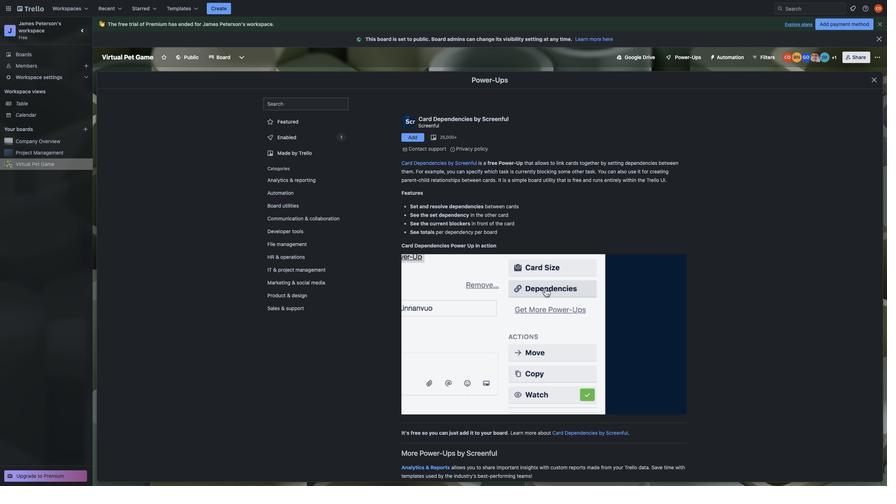 Task type: locate. For each thing, give the bounding box(es) containing it.
peterson's inside james peterson's workspace free
[[36, 20, 61, 26]]

management
[[33, 150, 63, 156]]

filters button
[[750, 52, 777, 63]]

1 horizontal spatial and
[[583, 177, 592, 183]]

trello inside allows you to share important insights with custom reports made from your trello data. save time with templates used by the industry's best-performing teams!
[[625, 465, 638, 471]]

1 vertical spatial game
[[41, 161, 54, 167]]

virtual pet game
[[102, 54, 153, 61], [16, 161, 54, 167]]

1 horizontal spatial per
[[475, 229, 483, 235]]

0 vertical spatial dependencies
[[625, 160, 658, 166]]

of
[[140, 21, 145, 27], [490, 221, 494, 227]]

pet inside board name text box
[[124, 54, 134, 61]]

learn left about
[[511, 431, 524, 437]]

can right the admins
[[467, 36, 475, 42]]

hr & operations link
[[263, 252, 349, 263]]

board up the important
[[494, 431, 508, 437]]

free left runs
[[573, 177, 582, 183]]

admins
[[447, 36, 465, 42]]

workspace inside popup button
[[16, 74, 42, 80]]

dependency up blockers
[[439, 212, 469, 218]]

features
[[402, 190, 423, 196]]

workspace up table
[[4, 88, 31, 95]]

& for support
[[281, 306, 285, 312]]

setting up 'also'
[[608, 160, 624, 166]]

sm image inside automation button
[[707, 52, 717, 62]]

trello right made
[[299, 150, 312, 156]]

support down 25,000
[[428, 146, 446, 152]]

card for card dependencies by screenful is a free power-up
[[402, 160, 413, 166]]

0 horizontal spatial .
[[273, 21, 274, 27]]

allows up blocking on the top right of page
[[535, 160, 549, 166]]

is right this
[[393, 36, 397, 42]]

board left the customize views image
[[217, 54, 231, 60]]

banner
[[93, 17, 887, 31]]

ui.
[[661, 177, 667, 183]]

marketing & social media link
[[263, 278, 349, 289]]

& up used
[[426, 465, 430, 471]]

dependencies inside card dependencies by screenful screenful
[[433, 116, 473, 122]]

a
[[484, 160, 486, 166], [508, 177, 511, 183]]

dependencies up example,
[[414, 160, 447, 166]]

peterson's down back to home image
[[36, 20, 61, 26]]

workspace down members at top left
[[16, 74, 42, 80]]

& for reporting
[[290, 177, 293, 183]]

google drive icon image
[[617, 55, 622, 60]]

you right so
[[429, 431, 438, 437]]

1 with from the left
[[540, 465, 549, 471]]

0 horizontal spatial ups
[[443, 450, 456, 458]]

board down front
[[484, 229, 497, 235]]

set
[[410, 204, 418, 210]]

your right add
[[481, 431, 492, 437]]

enabled
[[278, 134, 297, 141]]

members link
[[0, 60, 93, 72]]

christina overa (christinaovera) image
[[783, 52, 793, 62]]

james inside james peterson's workspace free
[[19, 20, 34, 26]]

1 vertical spatial board
[[217, 54, 231, 60]]

analytics for analytics & reporting
[[268, 177, 289, 183]]

1 horizontal spatial allows
[[535, 160, 549, 166]]

power-ups inside power-ups button
[[675, 54, 701, 60]]

0 vertical spatial other
[[572, 169, 584, 175]]

+
[[832, 55, 835, 60], [454, 135, 457, 140]]

calendar
[[16, 112, 36, 118]]

your boards
[[4, 126, 33, 132]]

0 vertical spatial automation
[[717, 54, 744, 60]]

can left 'just'
[[439, 431, 448, 437]]

2 vertical spatial you
[[467, 465, 475, 471]]

workspaces button
[[48, 3, 93, 14]]

google drive
[[625, 54, 655, 60]]

1 horizontal spatial support
[[428, 146, 446, 152]]

you
[[447, 169, 455, 175], [429, 431, 438, 437], [467, 465, 475, 471]]

dependencies
[[625, 160, 658, 166], [449, 204, 484, 210]]

of inside banner
[[140, 21, 145, 27]]

you up the relationships
[[447, 169, 455, 175]]

to
[[407, 36, 412, 42], [551, 160, 555, 166], [475, 431, 480, 437], [477, 465, 481, 471], [38, 474, 42, 480]]

0 vertical spatial +
[[832, 55, 835, 60]]

trello left data. in the bottom of the page
[[625, 465, 638, 471]]

by right made
[[292, 150, 298, 156]]

google drive button
[[613, 52, 660, 63]]

0 horizontal spatial virtual
[[16, 161, 31, 167]]

is right task
[[510, 169, 514, 175]]

of right front
[[490, 221, 494, 227]]

0 horizontal spatial dependencies
[[449, 204, 484, 210]]

other
[[572, 169, 584, 175], [485, 212, 497, 218]]

1 vertical spatial for
[[642, 169, 649, 175]]

2 horizontal spatial between
[[659, 160, 679, 166]]

star or unstar board image
[[161, 55, 167, 60]]

product & design
[[268, 293, 307, 299]]

analytics for analytics & reports
[[402, 465, 425, 471]]

file management link
[[263, 239, 349, 250]]

1 horizontal spatial of
[[490, 221, 494, 227]]

1 vertical spatial trello
[[647, 177, 659, 183]]

for inside that allows to link cards together by setting dependencies between them. for example, you can specify which task is currently blocking some other task. you can also use it for creating parent-child relationships between cards. it is a simple board utility that is free and runs entirely within the trello ui.
[[642, 169, 649, 175]]

by down reports
[[438, 474, 444, 480]]

analytics & reporting link
[[263, 175, 349, 186]]

you inside allows you to share important insights with custom reports made from your trello data. save time with templates used by the industry's best-performing teams!
[[467, 465, 475, 471]]

1 vertical spatial workspace
[[4, 88, 31, 95]]

more left about
[[525, 431, 537, 437]]

virtual down the
[[102, 54, 123, 61]]

views
[[32, 88, 46, 95]]

product
[[268, 293, 286, 299]]

add payment method
[[820, 21, 870, 27]]

between
[[659, 160, 679, 166], [462, 177, 482, 183], [485, 204, 505, 210]]

1 vertical spatial premium
[[44, 474, 64, 480]]

boards
[[16, 51, 32, 57]]

3 see from the top
[[410, 229, 419, 235]]

0 horizontal spatial card dependencies by screenful link
[[402, 160, 477, 166]]

support down design
[[286, 306, 304, 312]]

1 vertical spatial dependencies
[[449, 204, 484, 210]]

cards inside set and resolve dependencies between cards see the set dependency in the other card see the current blockers in front of the card see totals per dependency per board
[[506, 204, 519, 210]]

. inside banner
[[273, 21, 274, 27]]

show menu image
[[874, 54, 881, 61]]

analytics
[[268, 177, 289, 183], [402, 465, 425, 471]]

and inside set and resolve dependencies between cards see the set dependency in the other card see the current blockers in front of the card see totals per dependency per board
[[420, 204, 429, 210]]

other up front
[[485, 212, 497, 218]]

1 vertical spatial setting
[[608, 160, 624, 166]]

virtual down project
[[16, 161, 31, 167]]

premium right upgrade
[[44, 474, 64, 480]]

public
[[184, 54, 199, 60]]

& left design
[[287, 293, 291, 299]]

sm image
[[356, 36, 366, 43], [707, 52, 717, 62], [402, 146, 409, 153], [449, 146, 456, 153]]

2 horizontal spatial board
[[432, 36, 446, 42]]

1 horizontal spatial peterson's
[[220, 21, 246, 27]]

with right time
[[676, 465, 685, 471]]

0 vertical spatial allows
[[535, 160, 549, 166]]

👋
[[98, 21, 105, 27]]

for right ended
[[195, 21, 201, 27]]

Board name text field
[[98, 52, 157, 63]]

0 vertical spatial virtual pet game
[[102, 54, 153, 61]]

game inside board name text box
[[136, 54, 153, 61]]

0 horizontal spatial +
[[454, 135, 457, 140]]

game down management
[[41, 161, 54, 167]]

0 horizontal spatial board
[[217, 54, 231, 60]]

dependencies down totals
[[415, 243, 450, 249]]

between inside set and resolve dependencies between cards see the set dependency in the other card see the current blockers in front of the card see totals per dependency per board
[[485, 204, 505, 210]]

2 horizontal spatial trello
[[647, 177, 659, 183]]

board inside set and resolve dependencies between cards see the set dependency in the other card see the current blockers in front of the card see totals per dependency per board
[[484, 229, 497, 235]]

recent
[[98, 5, 115, 11]]

task
[[499, 169, 509, 175]]

current
[[430, 221, 448, 227]]

1 vertical spatial of
[[490, 221, 494, 227]]

game left star or unstar board image
[[136, 54, 153, 61]]

between down specify
[[462, 177, 482, 183]]

more left here
[[590, 36, 602, 42]]

0 horizontal spatial per
[[436, 229, 444, 235]]

add for add payment method
[[820, 21, 829, 27]]

0 vertical spatial analytics
[[268, 177, 289, 183]]

1 horizontal spatial +
[[832, 55, 835, 60]]

by
[[474, 116, 481, 122], [292, 150, 298, 156], [448, 160, 454, 166], [601, 160, 607, 166], [599, 431, 605, 437], [457, 450, 465, 458], [438, 474, 444, 480]]

0 vertical spatial in
[[471, 212, 475, 218]]

between up creating
[[659, 160, 679, 166]]

0 horizontal spatial 1
[[340, 135, 342, 140]]

& left reporting
[[290, 177, 293, 183]]

2 per from the left
[[475, 229, 483, 235]]

0 horizontal spatial set
[[398, 36, 406, 42]]

totals
[[421, 229, 435, 235]]

1 vertical spatial support
[[286, 306, 304, 312]]

more
[[402, 450, 418, 458]]

workspace for workspace settings
[[16, 74, 42, 80]]

2 vertical spatial between
[[485, 204, 505, 210]]

teams!
[[517, 474, 533, 480]]

1 vertical spatial pet
[[32, 161, 40, 167]]

dependencies up blockers
[[449, 204, 484, 210]]

james peterson (jamespeterson93) image
[[811, 52, 821, 62]]

by up the relationships
[[448, 160, 454, 166]]

automation
[[717, 54, 744, 60], [268, 190, 294, 196]]

resolve
[[430, 204, 448, 210]]

company overview link
[[16, 138, 88, 145]]

card for card dependencies by screenful screenful
[[419, 116, 432, 122]]

virtual pet game down trial
[[102, 54, 153, 61]]

0 horizontal spatial that
[[525, 160, 534, 166]]

set inside set and resolve dependencies between cards see the set dependency in the other card see the current blockers in front of the card see totals per dependency per board
[[430, 212, 438, 218]]

is down the some
[[568, 177, 571, 183]]

sales
[[268, 306, 280, 312]]

add board image
[[83, 127, 88, 132]]

card
[[419, 116, 432, 122], [402, 160, 413, 166], [402, 243, 413, 249], [553, 431, 564, 437]]

privacy policy
[[456, 146, 488, 152]]

templates button
[[163, 3, 203, 14]]

1 vertical spatial a
[[508, 177, 511, 183]]

1 vertical spatial management
[[296, 267, 326, 273]]

you up industry's
[[467, 465, 475, 471]]

for right use
[[642, 169, 649, 175]]

trello down creating
[[647, 177, 659, 183]]

open information menu image
[[862, 5, 870, 12]]

and down task.
[[583, 177, 592, 183]]

card inside card dependencies by screenful screenful
[[419, 116, 432, 122]]

per down front
[[475, 229, 483, 235]]

1 horizontal spatial virtual
[[102, 54, 123, 61]]

0 vertical spatial workspace
[[247, 21, 273, 27]]

starred
[[132, 5, 150, 11]]

1 vertical spatial ups
[[495, 76, 508, 84]]

hr & operations
[[268, 254, 305, 260]]

card dependencies by screenful link up made at the right
[[553, 431, 628, 437]]

1 horizontal spatial more
[[590, 36, 602, 42]]

.
[[273, 21, 274, 27], [508, 431, 509, 437], [628, 431, 630, 437]]

add
[[820, 21, 829, 27], [408, 134, 418, 141]]

virtual pet game down project management on the top left of the page
[[16, 161, 54, 167]]

per down the current
[[436, 229, 444, 235]]

1 vertical spatial other
[[485, 212, 497, 218]]

0 vertical spatial management
[[277, 241, 307, 248]]

performing
[[490, 474, 516, 480]]

peterson's down create button
[[220, 21, 246, 27]]

2 horizontal spatial .
[[628, 431, 630, 437]]

company overview
[[16, 138, 60, 144]]

starred button
[[128, 3, 161, 14]]

1 vertical spatial 1
[[340, 135, 342, 140]]

board left 'utilities'
[[268, 203, 281, 209]]

1 horizontal spatial premium
[[146, 21, 167, 27]]

which
[[484, 169, 498, 175]]

it & project management
[[268, 267, 326, 273]]

0 horizontal spatial for
[[195, 21, 201, 27]]

that up currently
[[525, 160, 534, 166]]

from
[[601, 465, 612, 471]]

& inside 'link'
[[276, 254, 279, 260]]

a up 'which'
[[484, 160, 486, 166]]

other left task.
[[572, 169, 584, 175]]

1 horizontal spatial 1
[[835, 55, 837, 60]]

dependency down blockers
[[445, 229, 474, 235]]

+ right jeremy miller (jeremymiller198) image
[[832, 55, 835, 60]]

board right the public.
[[432, 36, 446, 42]]

0 vertical spatial trello
[[299, 150, 312, 156]]

ended
[[178, 21, 193, 27]]

of right trial
[[140, 21, 145, 27]]

up right the power
[[467, 243, 474, 249]]

1 horizontal spatial setting
[[608, 160, 624, 166]]

management down hr & operations 'link'
[[296, 267, 326, 273]]

1 vertical spatial you
[[429, 431, 438, 437]]

card down the it
[[498, 212, 509, 218]]

privacy policy link
[[456, 146, 488, 152]]

0 horizontal spatial trello
[[299, 150, 312, 156]]

to left link
[[551, 160, 555, 166]]

automation up board utilities
[[268, 190, 294, 196]]

setting left at
[[525, 36, 543, 42]]

james peterson's workspace free
[[19, 20, 63, 40]]

allows up industry's
[[452, 465, 466, 471]]

board for board utilities
[[268, 203, 281, 209]]

custom
[[551, 465, 568, 471]]

1 vertical spatial set
[[430, 212, 438, 218]]

ups inside button
[[692, 54, 701, 60]]

0 horizontal spatial up
[[467, 243, 474, 249]]

management up operations
[[277, 241, 307, 248]]

to inside allows you to share important insights with custom reports made from your trello data. save time with templates used by the industry's best-performing teams!
[[477, 465, 481, 471]]

set left the public.
[[398, 36, 406, 42]]

automation left filters button
[[717, 54, 744, 60]]

Search text field
[[263, 98, 349, 111]]

it's
[[402, 431, 410, 437]]

0 vertical spatial for
[[195, 21, 201, 27]]

0 horizontal spatial add
[[408, 134, 418, 141]]

1 vertical spatial see
[[410, 221, 419, 227]]

pet down project management on the top left of the page
[[32, 161, 40, 167]]

0 horizontal spatial virtual pet game
[[16, 161, 54, 167]]

by up "you"
[[601, 160, 607, 166]]

james down create button
[[203, 21, 218, 27]]

& down board utilities link
[[305, 216, 308, 222]]

board inside that allows to link cards together by setting dependencies between them. for example, you can specify which task is currently blocking some other task. you can also use it for creating parent-child relationships between cards. it is a simple board utility that is free and runs entirely within the trello ui.
[[528, 177, 542, 183]]

up up currently
[[516, 160, 523, 166]]

industry's
[[454, 474, 477, 480]]

utility
[[543, 177, 556, 183]]

workspace inside banner
[[247, 21, 273, 27]]

0 horizontal spatial with
[[540, 465, 549, 471]]

1 vertical spatial allows
[[452, 465, 466, 471]]

2 horizontal spatial ups
[[692, 54, 701, 60]]

Search field
[[783, 3, 846, 14]]

1 horizontal spatial other
[[572, 169, 584, 175]]

file
[[268, 241, 276, 248]]

1 horizontal spatial trello
[[625, 465, 638, 471]]

1 vertical spatial add
[[408, 134, 418, 141]]

free inside that allows to link cards together by setting dependencies between them. for example, you can specify which task is currently blocking some other task. you can also use it for creating parent-child relationships between cards. it is a simple board utility that is free and runs entirely within the trello ui.
[[573, 177, 582, 183]]

add for add
[[408, 134, 418, 141]]

1 horizontal spatial your
[[613, 465, 624, 471]]

0 horizontal spatial power-ups
[[472, 76, 508, 84]]

example,
[[425, 169, 446, 175]]

to inside that allows to link cards together by setting dependencies between them. for example, you can specify which task is currently blocking some other task. you can also use it for creating parent-child relationships between cards. it is a simple board utility that is free and runs entirely within the trello ui.
[[551, 160, 555, 166]]

1 horizontal spatial automation
[[717, 54, 744, 60]]

to up the best-
[[477, 465, 481, 471]]

power-ups
[[675, 54, 701, 60], [472, 76, 508, 84]]

0 horizontal spatial setting
[[525, 36, 543, 42]]

learn right time.
[[576, 36, 588, 42]]

dependencies up reports
[[565, 431, 598, 437]]

dependencies inside set and resolve dependencies between cards see the set dependency in the other card see the current blockers in front of the card see totals per dependency per board
[[449, 204, 484, 210]]

that
[[525, 160, 534, 166], [557, 177, 566, 183]]

set up the current
[[430, 212, 438, 218]]

1 vertical spatial card dependencies by screenful link
[[553, 431, 628, 437]]

card dependencies by screenful link up example,
[[402, 160, 477, 166]]

1 horizontal spatial you
[[447, 169, 455, 175]]

project management link
[[16, 149, 88, 157]]

workspace for workspace views
[[4, 88, 31, 95]]

featured
[[278, 119, 299, 125]]

0 horizontal spatial between
[[462, 177, 482, 183]]

0 vertical spatial virtual
[[102, 54, 123, 61]]

task.
[[586, 169, 597, 175]]

hr
[[268, 254, 274, 260]]

project
[[16, 150, 32, 156]]

0 vertical spatial more
[[590, 36, 602, 42]]

1 horizontal spatial a
[[508, 177, 511, 183]]

upgrade to premium link
[[4, 471, 87, 483]]

with left custom
[[540, 465, 549, 471]]

1 horizontal spatial add
[[820, 21, 829, 27]]

to right add
[[475, 431, 480, 437]]

1 vertical spatial automation
[[268, 190, 294, 196]]

card dependencies by screenful link
[[402, 160, 477, 166], [553, 431, 628, 437]]

the
[[638, 177, 645, 183], [421, 212, 429, 218], [476, 212, 483, 218], [421, 221, 429, 227], [496, 221, 503, 227], [445, 474, 453, 480]]

can
[[467, 36, 475, 42], [457, 169, 465, 175], [608, 169, 616, 175], [439, 431, 448, 437]]

& for collaboration
[[305, 216, 308, 222]]

christina overa (christinaovera) image
[[875, 4, 883, 13]]

for
[[416, 169, 424, 175]]

& right 'sales'
[[281, 306, 285, 312]]

0 horizontal spatial analytics
[[268, 177, 289, 183]]

setting inside that allows to link cards together by setting dependencies between them. for example, you can specify which task is currently blocking some other task. you can also use it for creating parent-child relationships between cards. it is a simple board utility that is free and runs entirely within the trello ui.
[[608, 160, 624, 166]]

0 horizontal spatial learn
[[511, 431, 524, 437]]

2 vertical spatial board
[[268, 203, 281, 209]]

communication & collaboration
[[268, 216, 340, 222]]

this member is an admin of this board. image
[[817, 59, 820, 62]]

cards up the some
[[566, 160, 579, 166]]

action
[[481, 243, 497, 249]]

overview
[[39, 138, 60, 144]]

& left social
[[292, 280, 295, 286]]

search image
[[778, 6, 783, 11]]

add up contact
[[408, 134, 418, 141]]

it right add
[[470, 431, 474, 437]]

premium left has
[[146, 21, 167, 27]]

and right set
[[420, 204, 429, 210]]



Task type: describe. For each thing, give the bounding box(es) containing it.
share
[[853, 54, 866, 60]]

automation inside button
[[717, 54, 744, 60]]

0 vertical spatial your
[[481, 431, 492, 437]]

1 horizontal spatial card dependencies by screenful link
[[553, 431, 628, 437]]

back to home image
[[17, 3, 44, 14]]

0 notifications image
[[849, 4, 858, 13]]

& for design
[[287, 293, 291, 299]]

jeremy miller (jeremymiller198) image
[[820, 52, 830, 62]]

dependencies inside that allows to link cards together by setting dependencies between them. for example, you can specify which task is currently blocking some other task. you can also use it for creating parent-child relationships between cards. it is a simple board utility that is free and runs entirely within the trello ui.
[[625, 160, 658, 166]]

is up specify
[[479, 160, 482, 166]]

customize views image
[[238, 54, 246, 61]]

currently
[[515, 169, 536, 175]]

1 vertical spatial +
[[454, 135, 457, 140]]

board utilities link
[[263, 200, 349, 212]]

by up from
[[599, 431, 605, 437]]

by inside allows you to share important insights with custom reports made from your trello data. save time with templates used by the industry's best-performing teams!
[[438, 474, 444, 480]]

2 see from the top
[[410, 221, 419, 227]]

1 horizontal spatial .
[[508, 431, 509, 437]]

contact
[[409, 146, 427, 152]]

card for card dependencies power up in action
[[402, 243, 413, 249]]

any
[[550, 36, 559, 42]]

to left the public.
[[407, 36, 412, 42]]

board for board
[[217, 54, 231, 60]]

change
[[477, 36, 495, 42]]

1 vertical spatial card
[[504, 221, 515, 227]]

also
[[618, 169, 627, 175]]

0 vertical spatial set
[[398, 36, 406, 42]]

trello inside that allows to link cards together by setting dependencies between them. for example, you can specify which task is currently blocking some other task. you can also use it for creating parent-child relationships between cards. it is a simple board utility that is free and runs entirely within the trello ui.
[[647, 177, 659, 183]]

child
[[419, 177, 430, 183]]

operations
[[281, 254, 305, 260]]

about
[[538, 431, 551, 437]]

company
[[16, 138, 38, 144]]

workspace views
[[4, 88, 46, 95]]

workspace inside james peterson's workspace free
[[19, 27, 45, 34]]

creating
[[650, 169, 669, 175]]

analytics & reporting
[[268, 177, 316, 183]]

workspaces
[[52, 5, 81, 11]]

specify
[[466, 169, 483, 175]]

analytics & reports
[[402, 465, 450, 471]]

allows you to share important insights with custom reports made from your trello data. save time with templates used by the industry's best-performing teams!
[[402, 465, 685, 480]]

sales & support
[[268, 306, 304, 312]]

and inside that allows to link cards together by setting dependencies between them. for example, you can specify which task is currently blocking some other task. you can also use it for creating parent-child relationships between cards. it is a simple board utility that is free and runs entirely within the trello ui.
[[583, 177, 592, 183]]

contact support
[[409, 146, 446, 152]]

a inside that allows to link cards together by setting dependencies between them. for example, you can specify which task is currently blocking some other task. you can also use it for creating parent-child relationships between cards. it is a simple board utility that is free and runs entirely within the trello ui.
[[508, 177, 511, 183]]

runs
[[593, 177, 603, 183]]

25,000 +
[[440, 135, 457, 140]]

it
[[498, 177, 502, 183]]

reporting
[[295, 177, 316, 183]]

calendar link
[[16, 112, 88, 119]]

made by trello link
[[263, 146, 349, 161]]

& for social
[[292, 280, 295, 286]]

public button
[[171, 52, 203, 63]]

made by trello
[[278, 150, 312, 156]]

of inside set and resolve dependencies between cards see the set dependency in the other card see the current blockers in front of the card see totals per dependency per board
[[490, 221, 494, 227]]

+ 1
[[832, 55, 837, 60]]

1 horizontal spatial up
[[516, 160, 523, 166]]

relationships
[[431, 177, 460, 183]]

1 horizontal spatial that
[[557, 177, 566, 183]]

product & design link
[[263, 290, 349, 302]]

1 vertical spatial between
[[462, 177, 482, 183]]

board right this
[[377, 36, 392, 42]]

has
[[169, 21, 177, 27]]

card dependencies power up in action
[[402, 243, 497, 249]]

visibility
[[503, 36, 524, 42]]

0 horizontal spatial pet
[[32, 161, 40, 167]]

virtual pet game inside board name text box
[[102, 54, 153, 61]]

categories
[[268, 166, 290, 172]]

this board is set to public. board admins can change its visibility setting at any time. learn more here
[[366, 36, 613, 42]]

james inside banner
[[203, 21, 218, 27]]

board utilities
[[268, 203, 299, 209]]

premium inside banner
[[146, 21, 167, 27]]

create
[[211, 5, 227, 11]]

design
[[292, 293, 307, 299]]

workspace settings
[[16, 74, 62, 80]]

0 vertical spatial card dependencies by screenful link
[[402, 160, 477, 166]]

& for project
[[273, 267, 277, 273]]

1 horizontal spatial learn
[[576, 36, 588, 42]]

1 vertical spatial it
[[470, 431, 474, 437]]

0 vertical spatial support
[[428, 146, 446, 152]]

0 vertical spatial card
[[498, 212, 509, 218]]

utilities
[[282, 203, 299, 209]]

1 vertical spatial virtual pet game
[[16, 161, 54, 167]]

dependencies for card dependencies by screenful screenful
[[433, 116, 473, 122]]

contact support link
[[409, 146, 446, 152]]

card dependencies power-up animation image
[[402, 255, 687, 415]]

by inside card dependencies by screenful screenful
[[474, 116, 481, 122]]

filters
[[761, 54, 775, 60]]

1 per from the left
[[436, 229, 444, 235]]

share
[[483, 465, 495, 471]]

virtual inside board name text box
[[102, 54, 123, 61]]

its
[[496, 36, 502, 42]]

automation button
[[707, 52, 749, 63]]

dependencies for card dependencies by screenful is a free power-up
[[414, 160, 447, 166]]

other inside that allows to link cards together by setting dependencies between them. for example, you can specify which task is currently blocking some other task. you can also use it for creating parent-child relationships between cards. it is a simple board utility that is free and runs entirely within the trello ui.
[[572, 169, 584, 175]]

you inside that allows to link cards together by setting dependencies between them. for example, you can specify which task is currently blocking some other task. you can also use it for creating parent-child relationships between cards. it is a simple board utility that is free and runs entirely within the trello ui.
[[447, 169, 455, 175]]

recent button
[[94, 3, 126, 14]]

cards.
[[483, 177, 497, 183]]

wave image
[[98, 21, 105, 27]]

0 vertical spatial board
[[432, 36, 446, 42]]

can down 'card dependencies by screenful is a free power-up' in the top of the page
[[457, 169, 465, 175]]

0 vertical spatial a
[[484, 160, 486, 166]]

workspace navigation collapse icon image
[[78, 26, 88, 36]]

2 with from the left
[[676, 465, 685, 471]]

best-
[[478, 474, 490, 480]]

members
[[16, 63, 37, 69]]

upgrade to premium
[[16, 474, 64, 480]]

1 vertical spatial in
[[472, 221, 476, 227]]

the inside allows you to share important insights with custom reports made from your trello data. save time with templates used by the industry's best-performing teams!
[[445, 474, 453, 480]]

free left so
[[411, 431, 421, 437]]

1 see from the top
[[410, 212, 419, 218]]

allows inside that allows to link cards together by setting dependencies between them. for example, you can specify which task is currently blocking some other task. you can also use it for creating parent-child relationships between cards. it is a simple board utility that is free and runs entirely within the trello ui.
[[535, 160, 549, 166]]

more power-ups by screenful
[[402, 450, 497, 458]]

your inside allows you to share important insights with custom reports made from your trello data. save time with templates used by the industry's best-performing teams!
[[613, 465, 624, 471]]

dependencies for card dependencies power up in action
[[415, 243, 450, 249]]

explore plans button
[[785, 20, 813, 29]]

gary orlando (garyorlando) image
[[801, 52, 811, 62]]

other inside set and resolve dependencies between cards see the set dependency in the other card see the current blockers in front of the card see totals per dependency per board
[[485, 212, 497, 218]]

free inside banner
[[118, 21, 128, 27]]

can up entirely
[[608, 169, 616, 175]]

method
[[852, 21, 870, 27]]

allows inside allows you to share important insights with custom reports made from your trello data. save time with templates used by the industry's best-performing teams!
[[452, 465, 466, 471]]

blockers
[[449, 221, 470, 227]]

free up 'which'
[[488, 160, 498, 166]]

time
[[664, 465, 674, 471]]

so
[[422, 431, 428, 437]]

banner containing 👋
[[93, 17, 887, 31]]

table
[[16, 101, 28, 107]]

automation link
[[263, 188, 349, 199]]

premium inside upgrade to premium link
[[44, 474, 64, 480]]

communication & collaboration link
[[263, 213, 349, 225]]

developer tools
[[268, 229, 304, 235]]

1 vertical spatial virtual
[[16, 161, 31, 167]]

is right the it
[[503, 177, 507, 183]]

1 horizontal spatial ups
[[495, 76, 508, 84]]

marketing & social media
[[268, 280, 325, 286]]

templates
[[167, 5, 191, 11]]

add button
[[402, 133, 424, 142]]

1 vertical spatial more
[[525, 431, 537, 437]]

link
[[557, 160, 565, 166]]

0 horizontal spatial game
[[41, 161, 54, 167]]

payment
[[831, 21, 851, 27]]

used
[[426, 474, 437, 480]]

your
[[4, 126, 15, 132]]

2 vertical spatial ups
[[443, 450, 456, 458]]

ben nelson (bennelson96) image
[[792, 52, 802, 62]]

made
[[278, 150, 291, 156]]

& for operations
[[276, 254, 279, 260]]

marketing
[[268, 280, 291, 286]]

it's free so you can just add it to your board . learn more about card dependencies by screenful .
[[402, 431, 630, 437]]

learn more here link
[[573, 36, 613, 42]]

& for reports
[[426, 465, 430, 471]]

card dependencies by screenful is a free power-up
[[402, 160, 523, 166]]

create button
[[207, 3, 231, 14]]

trial
[[129, 21, 138, 27]]

0 vertical spatial dependency
[[439, 212, 469, 218]]

your boards with 3 items element
[[4, 125, 72, 134]]

0 vertical spatial that
[[525, 160, 534, 166]]

0 horizontal spatial you
[[429, 431, 438, 437]]

featured link
[[263, 115, 349, 129]]

power- inside button
[[675, 54, 692, 60]]

it inside that allows to link cards together by setting dependencies between them. for example, you can specify which task is currently blocking some other task. you can also use it for creating parent-child relationships between cards. it is a simple board utility that is free and runs entirely within the trello ui.
[[638, 169, 641, 175]]

the inside that allows to link cards together by setting dependencies between them. for example, you can specify which task is currently blocking some other task. you can also use it for creating parent-child relationships between cards. it is a simple board utility that is free and runs entirely within the trello ui.
[[638, 177, 645, 183]]

cards inside that allows to link cards together by setting dependencies between them. for example, you can specify which task is currently blocking some other task. you can also use it for creating parent-child relationships between cards. it is a simple board utility that is free and runs entirely within the trello ui.
[[566, 160, 579, 166]]

set and resolve dependencies between cards see the set dependency in the other card see the current blockers in front of the card see totals per dependency per board
[[410, 204, 519, 235]]

by inside that allows to link cards together by setting dependencies between them. for example, you can specify which task is currently blocking some other task. you can also use it for creating parent-child relationships between cards. it is a simple board utility that is free and runs entirely within the trello ui.
[[601, 160, 607, 166]]

to right upgrade
[[38, 474, 42, 480]]

it
[[268, 267, 272, 273]]

1 vertical spatial learn
[[511, 431, 524, 437]]

2 vertical spatial in
[[476, 243, 480, 249]]

card dependencies by screenful screenful
[[418, 116, 509, 129]]

primary element
[[0, 0, 887, 17]]

add payment method button
[[816, 19, 874, 30]]

1 vertical spatial dependency
[[445, 229, 474, 235]]

peterson's inside banner
[[220, 21, 246, 27]]

templates
[[402, 474, 424, 480]]

by down add
[[457, 450, 465, 458]]

simple
[[512, 177, 527, 183]]



Task type: vqa. For each thing, say whether or not it's contained in the screenshot.
right Barb Dwyer (barbdwyer3) icon
no



